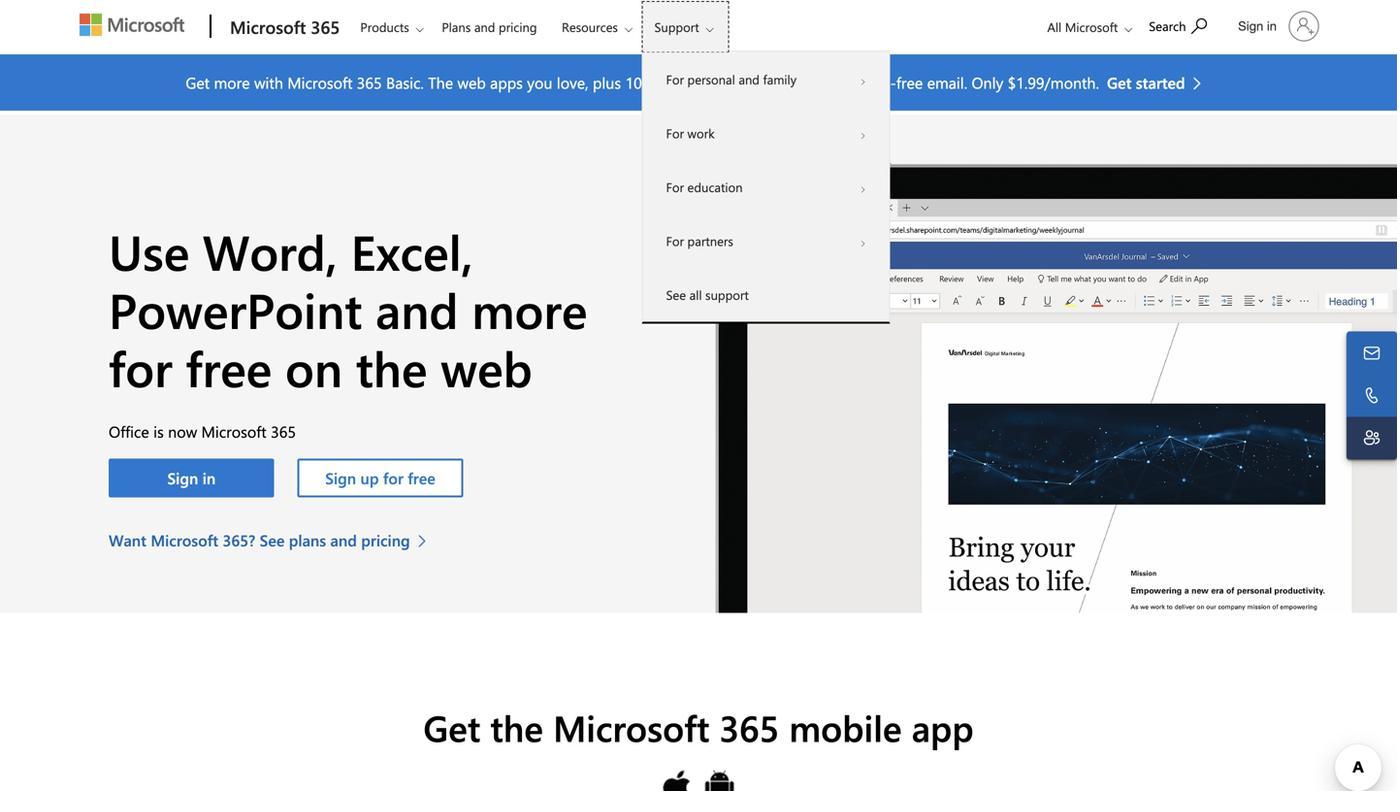 Task type: vqa. For each thing, say whether or not it's contained in the screenshot.
now
yes



Task type: locate. For each thing, give the bounding box(es) containing it.
1 horizontal spatial in
[[1267, 18, 1277, 33]]

free left email.
[[897, 72, 923, 93]]

for personal and family button
[[643, 52, 890, 106]]

search
[[1149, 17, 1187, 34]]

for left work
[[666, 125, 684, 142]]

see right the 365? on the left bottom of page
[[260, 530, 285, 550]]

free up office is now microsoft 365
[[186, 335, 272, 400]]

pricing down sign up for free link
[[361, 530, 410, 550]]

plans
[[442, 18, 471, 35]]

1 horizontal spatial sign
[[325, 467, 356, 488]]

powerpoint
[[109, 277, 362, 341]]

1 vertical spatial sign in
[[167, 467, 216, 488]]

0 horizontal spatial sign in
[[167, 467, 216, 488]]

sign left the up
[[325, 467, 356, 488]]

microsoft right "all"
[[1065, 18, 1118, 35]]

0 vertical spatial pricing
[[499, 18, 537, 35]]

1 vertical spatial free
[[186, 335, 272, 400]]

ad-
[[873, 72, 897, 93]]

the
[[356, 335, 428, 400], [490, 703, 543, 751]]

2 for from the top
[[666, 125, 684, 142]]

and inside dropdown button
[[739, 71, 760, 88]]

in down office is now microsoft 365
[[203, 467, 216, 488]]

for personal and family
[[666, 71, 797, 88]]

plans
[[289, 530, 326, 550]]

want microsoft 365? see plans and pricing link
[[109, 529, 436, 552]]

for education
[[666, 179, 743, 196]]

the inside the use word, excel, powerpoint and more for free on the web
[[356, 335, 428, 400]]

sign in right search search field
[[1239, 18, 1277, 33]]

2 vertical spatial free
[[408, 467, 436, 488]]

0 vertical spatial the
[[356, 335, 428, 400]]

0 vertical spatial free
[[897, 72, 923, 93]]

sign in down now
[[167, 467, 216, 488]]

1 vertical spatial in
[[203, 467, 216, 488]]

web
[[458, 72, 486, 93], [441, 335, 533, 400]]

for left the personal
[[666, 71, 684, 88]]

365 left products
[[311, 15, 340, 38]]

free right the up
[[408, 467, 436, 488]]

free
[[897, 72, 923, 93], [186, 335, 272, 400], [408, 467, 436, 488]]

app
[[912, 703, 974, 751]]

0 horizontal spatial for
[[109, 335, 172, 400]]

want
[[109, 530, 146, 550]]

1 horizontal spatial pricing
[[499, 18, 537, 35]]

of
[[679, 72, 693, 93]]

use
[[109, 219, 190, 283]]

get more with microsoft 365 basic. the web apps you love, plus 100 gb of secure cloud storage and ad-free email. only $1.99/month. get started
[[186, 72, 1186, 93]]

see left all
[[666, 286, 686, 303]]

1 vertical spatial pricing
[[361, 530, 410, 550]]

get
[[186, 72, 210, 93], [1107, 72, 1132, 93], [424, 703, 481, 751]]

office is now microsoft 365
[[109, 421, 296, 442]]

now
[[168, 421, 197, 442]]

support
[[706, 286, 749, 303]]

sign in
[[1239, 18, 1277, 33], [167, 467, 216, 488]]

sign up for free
[[325, 467, 436, 488]]

for for for education
[[666, 179, 684, 196]]

1 vertical spatial web
[[441, 335, 533, 400]]

2 horizontal spatial get
[[1107, 72, 1132, 93]]

0 vertical spatial sign in link
[[1227, 3, 1328, 50]]

for up office
[[109, 335, 172, 400]]

sign right search search field
[[1239, 18, 1264, 33]]

resources button
[[549, 1, 648, 53]]

0 horizontal spatial see
[[260, 530, 285, 550]]

storage
[[788, 72, 839, 93]]

1 horizontal spatial sign in
[[1239, 18, 1277, 33]]

0 vertical spatial more
[[214, 72, 250, 93]]

for left partners
[[666, 232, 684, 249]]

see
[[666, 286, 686, 303], [260, 530, 285, 550]]

1 for from the top
[[666, 71, 684, 88]]

365
[[311, 15, 340, 38], [357, 72, 382, 93], [271, 421, 296, 442], [720, 703, 780, 751]]

pricing
[[499, 18, 537, 35], [361, 530, 410, 550]]

for
[[109, 335, 172, 400], [383, 467, 404, 488]]

android and apple logos image
[[661, 768, 736, 791]]

0 horizontal spatial sign in link
[[109, 459, 274, 498]]

1 horizontal spatial sign in link
[[1227, 3, 1328, 50]]

use word, excel, powerpoint and more for free on the web
[[109, 219, 588, 400]]

plans and pricing
[[442, 18, 537, 35]]

all
[[1048, 18, 1062, 35]]

for inside the use word, excel, powerpoint and more for free on the web
[[109, 335, 172, 400]]

email.
[[927, 72, 968, 93]]

microsoft up android and apple logos
[[553, 703, 710, 751]]

get for get more with microsoft 365 basic. the web apps you love, plus 100 gb of secure cloud storage and ad-free email. only $1.99/month. get started
[[186, 72, 210, 93]]

sign in link
[[1227, 3, 1328, 50], [109, 459, 274, 498]]

365?
[[223, 530, 255, 550]]

microsoft up with
[[230, 15, 306, 38]]

1 vertical spatial the
[[490, 703, 543, 751]]

0 horizontal spatial pricing
[[361, 530, 410, 550]]

365 down on
[[271, 421, 296, 442]]

microsoft 365 link
[[220, 1, 346, 53]]

mobile
[[789, 703, 902, 751]]

1 vertical spatial more
[[472, 277, 588, 341]]

all
[[690, 286, 702, 303]]

365 up android and apple logos
[[720, 703, 780, 751]]

for for for partners
[[666, 232, 684, 249]]

want microsoft 365? see plans and pricing
[[109, 530, 410, 550]]

secure
[[697, 72, 741, 93]]

more
[[214, 72, 250, 93], [472, 277, 588, 341]]

for left education
[[666, 179, 684, 196]]

2 horizontal spatial free
[[897, 72, 923, 93]]

for
[[666, 71, 684, 88], [666, 125, 684, 142], [666, 179, 684, 196], [666, 232, 684, 249]]

for for for personal and family
[[666, 71, 684, 88]]

for right the up
[[383, 467, 404, 488]]

1 horizontal spatial more
[[472, 277, 588, 341]]

resources
[[562, 18, 618, 35]]

0 horizontal spatial the
[[356, 335, 428, 400]]

the
[[428, 72, 453, 93]]

4 for from the top
[[666, 232, 684, 249]]

1 horizontal spatial for
[[383, 467, 404, 488]]

3 for from the top
[[666, 179, 684, 196]]

microsoft
[[230, 15, 306, 38], [1065, 18, 1118, 35], [288, 72, 353, 93], [201, 421, 267, 442], [151, 530, 218, 550], [553, 703, 710, 751]]

for for for work
[[666, 125, 684, 142]]

Search search field
[[1140, 3, 1227, 47]]

and
[[474, 18, 495, 35], [739, 71, 760, 88], [843, 72, 869, 93], [376, 277, 459, 341], [331, 530, 357, 550]]

pricing up apps
[[499, 18, 537, 35]]

all microsoft
[[1048, 18, 1118, 35]]

sign
[[1239, 18, 1264, 33], [167, 467, 198, 488], [325, 467, 356, 488]]

0 vertical spatial for
[[109, 335, 172, 400]]

in right search search field
[[1267, 18, 1277, 33]]

1 horizontal spatial see
[[666, 286, 686, 303]]

sign down now
[[167, 467, 198, 488]]

$1.99/month.
[[1008, 72, 1100, 93]]

0 horizontal spatial free
[[186, 335, 272, 400]]

0 horizontal spatial sign
[[167, 467, 198, 488]]

1 horizontal spatial get
[[424, 703, 481, 751]]

0 horizontal spatial get
[[186, 72, 210, 93]]

see all support
[[666, 286, 749, 303]]

in
[[1267, 18, 1277, 33], [203, 467, 216, 488]]

cloud
[[745, 72, 783, 93]]

products button
[[348, 1, 439, 53]]



Task type: describe. For each thing, give the bounding box(es) containing it.
0 horizontal spatial in
[[203, 467, 216, 488]]

plans and pricing link
[[433, 1, 546, 48]]

1 vertical spatial for
[[383, 467, 404, 488]]

only
[[972, 72, 1004, 93]]

on
[[285, 335, 343, 400]]

microsoft image
[[80, 14, 184, 36]]

all microsoft button
[[1032, 1, 1139, 53]]

apps
[[490, 72, 523, 93]]

sign for sign up for free link
[[325, 467, 356, 488]]

a computer screen showing a resume being created in word on the web. image
[[699, 161, 1398, 613]]

work
[[688, 125, 715, 142]]

excel,
[[351, 219, 473, 283]]

started
[[1136, 72, 1186, 93]]

0 vertical spatial in
[[1267, 18, 1277, 33]]

support
[[655, 18, 699, 35]]

free inside the use word, excel, powerpoint and more for free on the web
[[186, 335, 272, 400]]

0 horizontal spatial more
[[214, 72, 250, 93]]

100
[[626, 72, 651, 93]]

support button
[[642, 1, 730, 53]]

365 left basic.
[[357, 72, 382, 93]]

1 vertical spatial sign in link
[[109, 459, 274, 498]]

1 horizontal spatial the
[[490, 703, 543, 751]]

basic.
[[386, 72, 424, 93]]

search button
[[1141, 3, 1216, 47]]

up
[[361, 467, 379, 488]]

sign for sign in 'link' to the bottom
[[167, 467, 198, 488]]

0 vertical spatial see
[[666, 286, 686, 303]]

you
[[527, 72, 553, 93]]

microsoft 365
[[230, 15, 340, 38]]

microsoft left the 365? on the left bottom of page
[[151, 530, 218, 550]]

sign up for free link
[[298, 459, 463, 498]]

for education button
[[643, 160, 890, 214]]

education
[[688, 179, 743, 196]]

for work button
[[643, 106, 890, 160]]

love,
[[557, 72, 589, 93]]

get started link
[[1107, 71, 1212, 94]]

1 horizontal spatial free
[[408, 467, 436, 488]]

for partners button
[[643, 214, 890, 268]]

pricing inside want microsoft 365? see plans and pricing link
[[361, 530, 410, 550]]

and inside the use word, excel, powerpoint and more for free on the web
[[376, 277, 459, 341]]

microsoft inside "dropdown button"
[[1065, 18, 1118, 35]]

more inside the use word, excel, powerpoint and more for free on the web
[[472, 277, 588, 341]]

pricing inside plans and pricing link
[[499, 18, 537, 35]]

microsoft right with
[[288, 72, 353, 93]]

microsoft right now
[[201, 421, 267, 442]]

with
[[254, 72, 283, 93]]

family
[[763, 71, 797, 88]]

web inside the use word, excel, powerpoint and more for free on the web
[[441, 335, 533, 400]]

get for get the microsoft 365 mobile app
[[424, 703, 481, 751]]

for partners
[[666, 232, 734, 249]]

word,
[[203, 219, 338, 283]]

0 vertical spatial sign in
[[1239, 18, 1277, 33]]

personal
[[688, 71, 735, 88]]

products
[[360, 18, 409, 35]]

see all support link
[[643, 268, 890, 322]]

is
[[153, 421, 164, 442]]

partners
[[688, 232, 734, 249]]

office
[[109, 421, 149, 442]]

0 vertical spatial web
[[458, 72, 486, 93]]

get the microsoft 365 mobile app
[[424, 703, 974, 751]]

2 horizontal spatial sign
[[1239, 18, 1264, 33]]

1 vertical spatial see
[[260, 530, 285, 550]]

gb
[[655, 72, 674, 93]]

for work
[[666, 125, 715, 142]]

plus
[[593, 72, 621, 93]]



